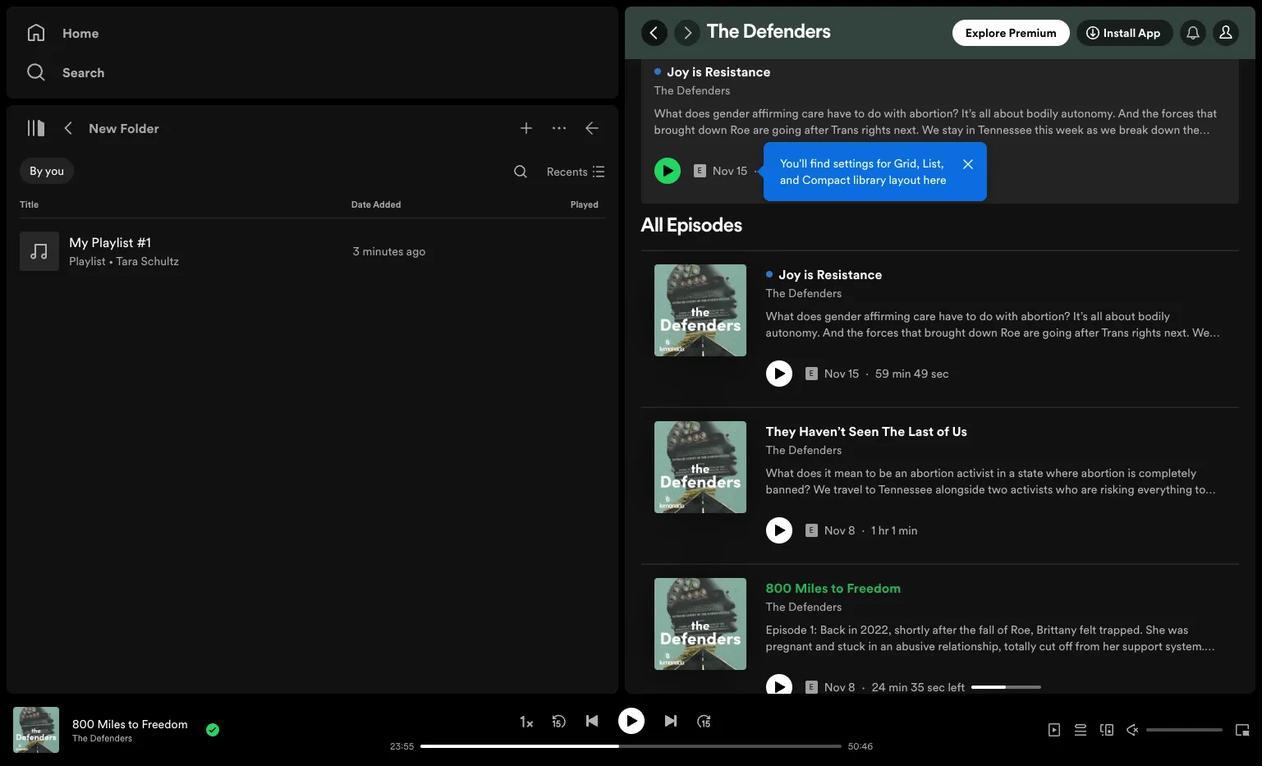 Task type: locate. For each thing, give the bounding box(es) containing it.
15 left and
[[737, 163, 748, 179]]

is
[[693, 62, 702, 81], [804, 265, 814, 283]]

skip back 15 seconds image
[[553, 714, 566, 728]]

0 vertical spatial nov 15
[[713, 163, 748, 179]]

1 vertical spatial is
[[804, 265, 814, 283]]

15
[[737, 163, 748, 179], [849, 366, 860, 382]]

player controls element
[[198, 708, 881, 753]]

800 miles to freedom link
[[766, 578, 902, 598], [72, 716, 188, 732]]

1 vertical spatial nov 8
[[825, 679, 856, 696]]

1 vertical spatial to
[[128, 716, 139, 732]]

1 horizontal spatial nov 15
[[825, 366, 860, 382]]

0 horizontal spatial to
[[128, 716, 139, 732]]

0 vertical spatial 59 min 49 sec
[[764, 163, 838, 179]]

search link
[[26, 56, 599, 89]]

library
[[854, 172, 886, 188]]

joy for new episode image
[[779, 265, 801, 283]]

nov
[[713, 163, 734, 179], [825, 366, 846, 382], [825, 523, 846, 539], [825, 679, 846, 696]]

e for explicit element above episodes on the top of the page
[[698, 166, 702, 176]]

go forward image
[[681, 26, 694, 39]]

0 horizontal spatial 800
[[72, 716, 94, 732]]

folder
[[120, 119, 159, 137]]

None search field
[[508, 159, 534, 185]]

joy
[[668, 62, 689, 81], [779, 265, 801, 283]]

800 miles to freedom the defenders
[[766, 579, 902, 615], [72, 716, 188, 745]]

0 vertical spatial joy is resistance
[[668, 62, 771, 81]]

1 horizontal spatial 800 miles to freedom the defenders
[[766, 579, 902, 615]]

min for the bottom joy is resistance link
[[893, 366, 912, 382]]

e
[[698, 166, 702, 176], [810, 369, 814, 379], [810, 526, 814, 536], [810, 683, 814, 693]]

Recents, List view field
[[534, 159, 615, 185]]

explicit element left hr
[[806, 524, 818, 537]]

59
[[764, 163, 778, 179], [876, 366, 890, 382]]

1 vertical spatial the defenders
[[655, 82, 731, 99]]

nov 8
[[825, 523, 856, 539], [825, 679, 856, 696]]

0 horizontal spatial 800 miles to freedom the defenders
[[72, 716, 188, 745]]

min up the last at the right of page
[[893, 366, 912, 382]]

59 left and
[[764, 163, 778, 179]]

the inside 'footer'
[[72, 732, 88, 745]]

8
[[849, 523, 856, 539], [849, 679, 856, 696]]

1 horizontal spatial 59 min 49 sec
[[876, 366, 949, 382]]

defenders inside top bar and user menu element
[[744, 23, 831, 43]]

volume off image
[[1127, 724, 1140, 737]]

1 vertical spatial 59
[[876, 366, 890, 382]]

for
[[877, 155, 892, 172]]

800 miles to freedom link inside 'footer'
[[72, 716, 188, 732]]

min right hr
[[899, 523, 918, 539]]

nov up episodes on the top of the page
[[713, 163, 734, 179]]

defenders inside 'footer'
[[90, 732, 132, 745]]

explicit element
[[694, 164, 706, 177], [806, 367, 818, 380], [806, 524, 818, 537], [806, 681, 818, 694]]

e for explicit element associated with joy is resistance image
[[810, 369, 814, 379]]

nov 15 up haven't
[[825, 366, 860, 382]]

1 horizontal spatial resistance
[[817, 265, 883, 283]]

0 vertical spatial joy
[[668, 62, 689, 81]]

0 vertical spatial sec
[[820, 163, 838, 179]]

min left find on the top right
[[781, 163, 800, 179]]

0 vertical spatial miles
[[795, 579, 829, 597]]

1 vertical spatial joy is resistance
[[779, 265, 883, 283]]

compact
[[803, 172, 851, 188]]

2 8 from the top
[[849, 679, 856, 696]]

800 miles to freedom the defenders inside now playing: 800 miles to freedom by the defenders 'footer'
[[72, 716, 188, 745]]

sec right 'you'll'
[[820, 163, 838, 179]]

0 horizontal spatial 800 miles to freedom link
[[72, 716, 188, 732]]

1 horizontal spatial 59
[[876, 366, 890, 382]]

800 inside 'footer'
[[72, 716, 94, 732]]

now playing view image
[[39, 715, 52, 728]]

freedom inside now playing: 800 miles to freedom by the defenders 'footer'
[[142, 716, 188, 732]]

1 horizontal spatial 15
[[849, 366, 860, 382]]

sec up of
[[932, 366, 949, 382]]

59 up they haven't seen the last of us link
[[876, 366, 890, 382]]

explicit element for they haven't seen the last of us image
[[806, 524, 818, 537]]

is for new episode image
[[804, 265, 814, 283]]

defenders
[[744, 23, 831, 43], [677, 82, 731, 99], [789, 285, 843, 302], [789, 442, 843, 458], [789, 599, 843, 615], [90, 732, 132, 745]]

seen
[[849, 422, 880, 440]]

nov 15 left and
[[713, 163, 748, 179]]

49 up the last at the right of page
[[915, 366, 929, 382]]

the defenders link for top joy is resistance link
[[655, 81, 731, 99]]

explicit element up haven't
[[806, 367, 818, 380]]

0 vertical spatial 59
[[764, 163, 778, 179]]

nov 15 for top joy is resistance link
[[713, 163, 748, 179]]

joy is resistance image
[[655, 265, 747, 357]]

0 horizontal spatial 1
[[872, 523, 876, 539]]

sec
[[820, 163, 838, 179], [932, 366, 949, 382], [928, 679, 946, 696]]

15 for new episode image
[[849, 366, 860, 382]]

1 horizontal spatial 49
[[915, 366, 929, 382]]

the defenders right "go forward" image
[[707, 23, 831, 43]]

1 vertical spatial 15
[[849, 366, 860, 382]]

1 vertical spatial 800 miles to freedom link
[[72, 716, 188, 732]]

0 horizontal spatial joy
[[668, 62, 689, 81]]

min
[[781, 163, 800, 179], [893, 366, 912, 382], [899, 523, 918, 539], [889, 679, 908, 696]]

2 nov 8 from the top
[[825, 679, 856, 696]]

the defenders for new episode icon
[[655, 82, 731, 99]]

0 horizontal spatial miles
[[97, 716, 126, 732]]

e for explicit element related to 800 miles to freedom image
[[810, 683, 814, 693]]

1 horizontal spatial is
[[804, 265, 814, 283]]

by you
[[30, 163, 64, 179]]

1 vertical spatial 800 miles to freedom the defenders
[[72, 716, 188, 745]]

e left hr
[[810, 526, 814, 536]]

0 horizontal spatial 59
[[764, 163, 778, 179]]

1 vertical spatial 8
[[849, 679, 856, 696]]

main element
[[7, 7, 988, 694]]

tara
[[116, 253, 138, 269]]

all episodes
[[641, 217, 743, 237]]

e up episodes on the top of the page
[[698, 166, 702, 176]]

date
[[352, 199, 371, 211]]

2 vertical spatial sec
[[928, 679, 946, 696]]

the defenders
[[707, 23, 831, 43], [655, 82, 731, 99], [766, 285, 843, 302]]

1 horizontal spatial 800
[[766, 579, 792, 597]]

the defenders down new episode icon
[[655, 82, 731, 99]]

8 for seen
[[849, 523, 856, 539]]

nov 15 for the bottom joy is resistance link
[[825, 366, 860, 382]]

0 vertical spatial to
[[831, 579, 844, 597]]

joy is resistance right new episode image
[[779, 265, 883, 283]]

0 vertical spatial 49
[[803, 163, 817, 179]]

find
[[811, 155, 831, 172]]

joy is resistance down next
[[668, 62, 771, 81]]

0 vertical spatial 800
[[766, 579, 792, 597]]

min for 800 miles to freedom link to the right
[[889, 679, 908, 696]]

0 vertical spatial 800 miles to freedom link
[[766, 578, 902, 598]]

1
[[872, 523, 876, 539], [892, 523, 896, 539]]

1 left hr
[[872, 523, 876, 539]]

the defenders link for the bottom joy is resistance link
[[766, 284, 843, 302]]

date added
[[352, 199, 401, 211]]

0 vertical spatial the defenders
[[707, 23, 831, 43]]

0 horizontal spatial is
[[693, 62, 702, 81]]

8 left hr
[[849, 523, 856, 539]]

1 vertical spatial resistance
[[817, 265, 883, 283]]

and
[[781, 172, 800, 188]]

0 horizontal spatial freedom
[[142, 716, 188, 732]]

miles
[[795, 579, 829, 597], [97, 716, 126, 732]]

0 horizontal spatial joy is resistance
[[668, 62, 771, 81]]

the defenders link for 800 miles to freedom link to the right
[[766, 598, 843, 615]]

1 horizontal spatial joy is resistance
[[779, 265, 883, 283]]

new episode image
[[766, 271, 773, 278]]

joy is resistance for the bottom joy is resistance link
[[779, 265, 883, 283]]

0 vertical spatial nov 8
[[825, 523, 856, 539]]

go back image
[[648, 26, 661, 39]]

1 vertical spatial freedom
[[142, 716, 188, 732]]

By you checkbox
[[20, 158, 74, 184]]

resistance
[[705, 62, 771, 81], [817, 265, 883, 283]]

the defenders link
[[655, 81, 731, 99], [766, 284, 843, 302], [766, 441, 843, 458], [766, 598, 843, 615], [72, 732, 132, 745]]

0 vertical spatial 15
[[737, 163, 748, 179]]

joy is resistance
[[668, 62, 771, 81], [779, 265, 883, 283]]

nov 8 for to
[[825, 679, 856, 696]]

nov left 24
[[825, 679, 846, 696]]

nov 8 for seen
[[825, 523, 856, 539]]

1 vertical spatial joy
[[779, 265, 801, 283]]

sec right '35'
[[928, 679, 946, 696]]

you'll find settings for grid, list, and compact library layout here dialog
[[764, 142, 988, 201]]

1 right hr
[[892, 523, 896, 539]]

here
[[924, 172, 947, 188]]

1 horizontal spatial 1
[[892, 523, 896, 539]]

1 horizontal spatial freedom
[[847, 579, 902, 597]]

up next
[[655, 42, 694, 58]]

resistance for top joy is resistance link
[[705, 62, 771, 81]]

e for explicit element for they haven't seen the last of us image
[[810, 526, 814, 536]]

nov 8 left 24
[[825, 679, 856, 696]]

defenders inside they haven't seen the last of us the defenders
[[789, 442, 843, 458]]

freedom
[[847, 579, 902, 597], [142, 716, 188, 732]]

the
[[707, 23, 740, 43], [655, 82, 674, 99], [766, 285, 786, 302], [882, 422, 906, 440], [766, 442, 786, 458], [766, 599, 786, 615], [72, 732, 88, 745]]

e left 24
[[810, 683, 814, 693]]

to for 800 miles to freedom link in 'footer'
[[128, 716, 139, 732]]

new episode image
[[655, 68, 661, 75]]

explicit element up episodes on the top of the page
[[694, 164, 706, 177]]

is right new episode image
[[804, 265, 814, 283]]

800
[[766, 579, 792, 597], [72, 716, 94, 732]]

0 vertical spatial freedom
[[847, 579, 902, 597]]

search
[[62, 63, 105, 81]]

is for new episode icon
[[693, 62, 702, 81]]

app
[[1139, 25, 1161, 41]]

group containing playlist
[[13, 225, 612, 278]]

the defenders down new episode image
[[766, 285, 843, 302]]

nov 15
[[713, 163, 748, 179], [825, 366, 860, 382]]

35
[[911, 679, 925, 696]]

resistance right new episode image
[[817, 265, 883, 283]]

0 horizontal spatial 49
[[803, 163, 817, 179]]

8 left 24
[[849, 679, 856, 696]]

nov 8 left hr
[[825, 523, 856, 539]]

1 vertical spatial nov 15
[[825, 366, 860, 382]]

played
[[571, 199, 599, 211]]

joy right new episode icon
[[668, 62, 689, 81]]

0 vertical spatial is
[[693, 62, 702, 81]]

1 nov 8 from the top
[[825, 523, 856, 539]]

sec for top joy is resistance link
[[820, 163, 838, 179]]

50:46
[[848, 741, 874, 753]]

sec for the bottom joy is resistance link
[[932, 366, 949, 382]]

nov up haven't
[[825, 366, 846, 382]]

to
[[831, 579, 844, 597], [128, 716, 139, 732]]

1 vertical spatial 49
[[915, 366, 929, 382]]

0 horizontal spatial resistance
[[705, 62, 771, 81]]

49
[[803, 163, 817, 179], [915, 366, 929, 382]]

top bar and user menu element
[[625, 7, 1256, 59]]

the defenders inside top bar and user menu element
[[707, 23, 831, 43]]

0 vertical spatial 8
[[849, 523, 856, 539]]

0 horizontal spatial nov 15
[[713, 163, 748, 179]]

1 vertical spatial sec
[[932, 366, 949, 382]]

1 horizontal spatial joy
[[779, 265, 801, 283]]

is down next
[[693, 62, 702, 81]]

min left '35'
[[889, 679, 908, 696]]

59 min 49 sec for new episode image
[[876, 366, 949, 382]]

nov left hr
[[825, 523, 846, 539]]

e up haven't
[[810, 369, 814, 379]]

new folder
[[89, 119, 159, 137]]

0 vertical spatial 800 miles to freedom the defenders
[[766, 579, 902, 615]]

title
[[20, 199, 39, 211]]

1 vertical spatial 800
[[72, 716, 94, 732]]

1 horizontal spatial to
[[831, 579, 844, 597]]

group
[[13, 225, 612, 278]]

2 vertical spatial the defenders
[[766, 285, 843, 302]]

the defenders link inside 'footer'
[[72, 732, 132, 745]]

49 for the bottom joy is resistance link
[[915, 366, 929, 382]]

1 vertical spatial miles
[[97, 716, 126, 732]]

to inside 'footer'
[[128, 716, 139, 732]]

800 miles to freedom the defenders for 800 miles to freedom link in 'footer'
[[72, 716, 188, 745]]

59 min 49 sec
[[764, 163, 838, 179], [876, 366, 949, 382]]

joy is resistance link
[[655, 62, 771, 81], [766, 265, 883, 284]]

explicit element left 24
[[806, 681, 818, 694]]

added
[[373, 199, 401, 211]]

0 horizontal spatial 15
[[737, 163, 748, 179]]

1 vertical spatial 59 min 49 sec
[[876, 366, 949, 382]]

1 8 from the top
[[849, 523, 856, 539]]

resistance right new episode icon
[[705, 62, 771, 81]]

49 right and
[[803, 163, 817, 179]]

0 vertical spatial resistance
[[705, 62, 771, 81]]

15 up 'seen'
[[849, 366, 860, 382]]

0 horizontal spatial 59 min 49 sec
[[764, 163, 838, 179]]

min for top joy is resistance link
[[781, 163, 800, 179]]

joy is resistance for top joy is resistance link
[[668, 62, 771, 81]]

joy right new episode image
[[779, 265, 801, 283]]



Task type: describe. For each thing, give the bounding box(es) containing it.
800 for 800 miles to freedom link to the right
[[766, 579, 792, 597]]

list,
[[923, 155, 944, 172]]

24
[[872, 679, 886, 696]]

explicit element for joy is resistance image
[[806, 367, 818, 380]]

59 for explicit element above episodes on the top of the page
[[764, 163, 778, 179]]

haven't
[[799, 422, 846, 440]]

episodes
[[667, 217, 743, 237]]

left
[[948, 679, 966, 696]]

new
[[89, 119, 117, 137]]

explore premium
[[966, 25, 1057, 41]]

skip forward 15 seconds image
[[697, 714, 710, 728]]

home
[[62, 24, 99, 42]]

resistance for the bottom joy is resistance link
[[817, 265, 883, 283]]

playlist
[[69, 253, 106, 269]]

8 for to
[[849, 679, 856, 696]]

1 vertical spatial joy is resistance link
[[766, 265, 883, 284]]

800 for 800 miles to freedom link in 'footer'
[[72, 716, 94, 732]]

grid,
[[894, 155, 920, 172]]

layout
[[889, 172, 921, 188]]

explicit element for 800 miles to freedom image
[[806, 681, 818, 694]]

they haven't seen the last of us link
[[766, 422, 968, 441]]

install
[[1104, 25, 1136, 41]]

next image
[[664, 714, 677, 728]]

miles inside 'footer'
[[97, 716, 126, 732]]

group inside main element
[[13, 225, 612, 278]]

new folder button
[[85, 115, 163, 141]]

change speed image
[[518, 714, 534, 730]]

the defenders link for they haven't seen the last of us link
[[766, 441, 843, 458]]

next
[[672, 42, 694, 58]]

they haven't seen the last of us image
[[655, 422, 747, 514]]

49 for top joy is resistance link
[[803, 163, 817, 179]]

800 miles to freedom the defenders for 800 miles to freedom link to the right
[[766, 579, 902, 615]]

nov for explicit element above episodes on the top of the page
[[713, 163, 734, 179]]

recents
[[547, 164, 588, 180]]

1 hr 1 min
[[872, 523, 918, 539]]

by
[[30, 163, 42, 179]]

you'll
[[781, 155, 808, 172]]

to for 800 miles to freedom link to the right
[[831, 579, 844, 597]]

1 horizontal spatial 800 miles to freedom link
[[766, 578, 902, 598]]

sec for 800 miles to freedom link to the right
[[928, 679, 946, 696]]

now playing: 800 miles to freedom by the defenders footer
[[13, 707, 381, 753]]

2 1 from the left
[[892, 523, 896, 539]]

search in your library image
[[514, 165, 527, 178]]

the inside top bar and user menu element
[[707, 23, 740, 43]]

1 horizontal spatial miles
[[795, 579, 829, 597]]

nov for explicit element for they haven't seen the last of us image
[[825, 523, 846, 539]]

up
[[655, 42, 669, 58]]

0 vertical spatial joy is resistance link
[[655, 62, 771, 81]]

you'll find settings for grid, list, and compact library layout here
[[781, 155, 947, 188]]

•
[[109, 253, 114, 269]]

all
[[641, 217, 664, 237]]

connect to a device image
[[1101, 724, 1114, 737]]

the defenders link for 800 miles to freedom link in 'footer'
[[72, 732, 132, 745]]

last
[[909, 422, 934, 440]]

us
[[953, 422, 968, 440]]

play image
[[625, 714, 638, 728]]

premium
[[1009, 25, 1057, 41]]

none search field inside main element
[[508, 159, 534, 185]]

of
[[937, 422, 950, 440]]

previous image
[[585, 714, 599, 728]]

install app link
[[1077, 20, 1174, 46]]

schultz
[[141, 253, 179, 269]]

the defenders for new episode image
[[766, 285, 843, 302]]

home link
[[26, 16, 599, 49]]

explore
[[966, 25, 1007, 41]]

1 1 from the left
[[872, 523, 876, 539]]

freedom for 800 miles to freedom link in 'footer'
[[142, 716, 188, 732]]

59 min 49 sec for new episode icon
[[764, 163, 838, 179]]

install app
[[1104, 25, 1161, 41]]

23:55
[[390, 741, 414, 753]]

15 for new episode icon
[[737, 163, 748, 179]]

they haven't seen the last of us the defenders
[[766, 422, 968, 458]]

24 min 35 sec left
[[872, 679, 966, 696]]

what's new image
[[1188, 26, 1201, 39]]

freedom for 800 miles to freedom link to the right
[[847, 579, 902, 597]]

you
[[45, 163, 64, 179]]

joy for new episode icon
[[668, 62, 689, 81]]

nov for explicit element related to 800 miles to freedom image
[[825, 679, 846, 696]]

nov for explicit element associated with joy is resistance image
[[825, 366, 846, 382]]

they
[[766, 422, 796, 440]]

settings
[[834, 155, 874, 172]]

800 miles to freedom image
[[655, 578, 747, 670]]

playlist • tara schultz
[[69, 253, 179, 269]]

hr
[[879, 523, 889, 539]]

explore premium button
[[953, 20, 1070, 46]]

59 for explicit element associated with joy is resistance image
[[876, 366, 890, 382]]



Task type: vqa. For each thing, say whether or not it's contained in the screenshot.
Nov 8 to the bottom
yes



